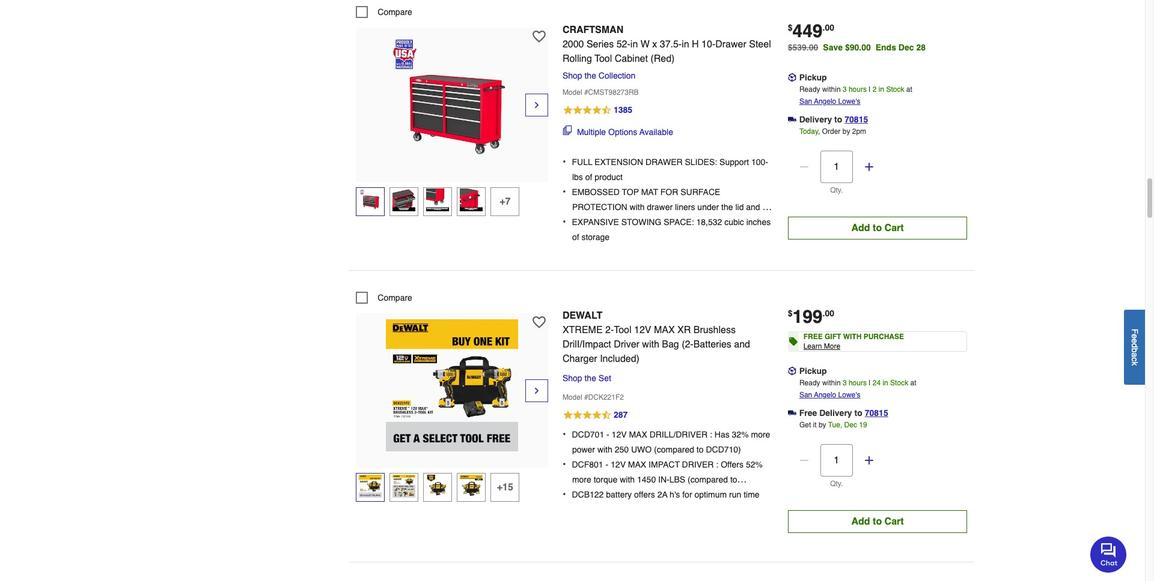 Task type: describe. For each thing, give the bounding box(es) containing it.
• for • dcd701 - 12v max drill/driver : has 32% more power with 250 uwo (compared to dcd710) • dcf801 - 12v max impact driver : offers 52% more torque with 1450 in-lbs (compared to dcf815)cf815)
[[563, 430, 566, 441]]

| for 70815
[[869, 85, 871, 94]]

drill/driver
[[650, 430, 708, 440]]

add to cart button for second minus "icon"
[[788, 511, 968, 534]]

c
[[1130, 358, 1140, 362]]

1 vertical spatial max
[[629, 430, 647, 440]]

dec for tue,
[[844, 422, 857, 430]]

w
[[641, 39, 650, 50]]

mat
[[641, 188, 658, 197]]

add to cart for the stepper number input field with increment and decrement buttons number field for 1st minus "icon" from the top
[[852, 223, 904, 234]]

shop the collection
[[563, 71, 636, 80]]

has
[[715, 430, 730, 440]]

uwo
[[631, 445, 652, 455]]

lbs
[[670, 475, 685, 485]]

• full extension drawer slides: support 100- lbs of product • embossed top mat for surface protection with drawer liners under the lid and in every drawer
[[563, 157, 769, 227]]

cart for 1st minus "icon" from the top
[[885, 223, 904, 234]]

shop the collection link
[[563, 71, 640, 80]]

3 for delivery
[[843, 379, 847, 388]]

stock for delivery to 70815
[[886, 85, 904, 94]]

4.5 stars image for charger
[[563, 409, 628, 423]]

for
[[661, 188, 678, 197]]

18,532
[[696, 218, 722, 227]]

1 horizontal spatial more
[[751, 430, 770, 440]]

• for • full extension drawer slides: support 100- lbs of product • embossed top mat for surface protection with drawer liners under the lid and in every drawer
[[563, 157, 566, 168]]

1 horizontal spatial drawer
[[647, 203, 673, 212]]

and inside • full extension drawer slides: support 100- lbs of product • embossed top mat for surface protection with drawer liners under the lid and in every drawer
[[746, 203, 760, 212]]

dewalt xtreme 2-tool 12v max xr brushless drili/impact driver with bag (2-batteries and charger included)
[[563, 311, 750, 365]]

199
[[793, 307, 823, 328]]

impact
[[649, 460, 680, 470]]

power
[[572, 445, 595, 455]]

qty. for 1st minus "icon" from the top
[[830, 186, 843, 195]]

gift
[[825, 333, 841, 342]]

offers
[[721, 460, 744, 470]]

full
[[572, 158, 592, 167]]

surface
[[681, 188, 720, 197]]

multiple options available
[[577, 128, 673, 137]]

tool inside craftsman 2000 series 52-in w x 37.5-in h 10-drawer steel rolling tool cabinet (red)
[[595, 53, 612, 64]]

tag filled image
[[789, 334, 798, 351]]

add to cart for the stepper number input field with increment and decrement buttons number field related to second minus "icon"
[[852, 517, 904, 528]]

model # cmst98273rb
[[563, 88, 639, 97]]

ready within 3 hours | 24 in stock at san angelo lowe's
[[799, 379, 916, 400]]

model for xtreme 2-tool 12v max xr brushless drili/impact driver with bag (2-batteries and charger included)
[[563, 394, 582, 402]]

dcf815)cf815)
[[572, 490, 634, 500]]

24
[[873, 379, 881, 388]]

add for the stepper number input field with increment and decrement buttons number field related to second minus "icon"
[[852, 517, 870, 528]]

# for cabinet
[[584, 88, 588, 97]]

in-
[[658, 475, 670, 485]]

12v inside dewalt xtreme 2-tool 12v max xr brushless drili/impact driver with bag (2-batteries and charger included)
[[634, 325, 651, 336]]

f
[[1130, 329, 1140, 334]]

+7 button
[[491, 187, 520, 216]]

dcb122
[[572, 490, 604, 500]]

san for free
[[799, 391, 812, 400]]

449
[[793, 20, 823, 41]]

model # dck221f2
[[563, 394, 624, 402]]

1 horizontal spatial by
[[843, 127, 850, 136]]

• dcd701 - 12v max drill/driver : has 32% more power with 250 uwo (compared to dcd710) • dcf801 - 12v max impact driver : offers 52% more torque with 1450 in-lbs (compared to dcf815)cf815)
[[563, 430, 770, 500]]

at for free delivery to 70815
[[910, 379, 916, 388]]

delivery to 70815
[[799, 115, 868, 124]]

.00 for 449
[[823, 23, 834, 32]]

included)
[[600, 354, 640, 365]]

ready for free
[[799, 379, 820, 388]]

max inside dewalt xtreme 2-tool 12v max xr brushless drili/impact driver with bag (2-batteries and charger included)
[[654, 325, 675, 336]]

with inside • full extension drawer slides: support 100- lbs of product • embossed top mat for surface protection with drawer liners under the lid and in every drawer
[[630, 203, 645, 212]]

heart outline image for craftsman
[[533, 30, 546, 43]]

1385 button
[[563, 103, 774, 118]]

expansive
[[572, 218, 619, 227]]

250
[[615, 445, 629, 455]]

available
[[639, 128, 673, 137]]

san for delivery
[[799, 97, 812, 106]]

plus image for the stepper number input field with increment and decrement buttons number field related to second minus "icon"
[[863, 455, 875, 467]]

rolling
[[563, 53, 592, 64]]

model for 2000 series 52-in w x 37.5-in h 10-drawer steel rolling tool cabinet (red)
[[563, 88, 582, 97]]

gallery item 0 image for +7
[[386, 33, 518, 166]]

f e e d b a c k
[[1130, 329, 1140, 366]]

100-
[[751, 158, 768, 167]]

tue,
[[828, 422, 842, 430]]

ends dec 28 element
[[876, 42, 931, 52]]

cubic
[[724, 218, 744, 227]]

savings save $90.00 element
[[823, 42, 931, 52]]

$539.00 save $90.00 ends dec 28
[[788, 42, 926, 52]]

2 vertical spatial 12v
[[611, 460, 626, 470]]

lbs
[[572, 173, 583, 182]]

# for charger
[[584, 394, 588, 402]]

$539.00
[[788, 42, 818, 52]]

0 vertical spatial -
[[607, 430, 609, 440]]

dck221f2
[[588, 394, 624, 402]]

run
[[729, 490, 741, 500]]

287
[[614, 411, 628, 420]]

in left w
[[631, 39, 638, 50]]

| for to
[[869, 379, 871, 388]]

multiple
[[577, 128, 606, 137]]

,
[[818, 127, 820, 136]]

embossed
[[572, 188, 620, 197]]

1 horizontal spatial :
[[716, 460, 719, 470]]

set
[[599, 374, 611, 384]]

b
[[1130, 348, 1140, 353]]

today
[[799, 127, 818, 136]]

in inside ready within 3 hours | 24 in stock at san angelo lowe's
[[883, 379, 888, 388]]

chat invite button image
[[1091, 537, 1127, 574]]

dewalt
[[563, 311, 603, 322]]

with left 250
[[597, 445, 612, 455]]

19
[[859, 422, 867, 430]]

.00 for 199
[[823, 309, 834, 319]]

1 vertical spatial 70815
[[865, 409, 888, 419]]

pickup image for free
[[788, 368, 796, 376]]

1 vertical spatial (compared
[[688, 475, 728, 485]]

x
[[652, 39, 657, 50]]

was price $539.00 element
[[788, 39, 823, 52]]

drawer
[[716, 39, 747, 50]]

1 e from the top
[[1130, 334, 1140, 339]]

batteries
[[694, 340, 732, 351]]

series
[[587, 39, 614, 50]]

+15 button
[[491, 474, 520, 503]]

hours for to
[[849, 379, 867, 388]]

purchase
[[864, 333, 904, 342]]

product
[[595, 173, 623, 182]]

actual price $199.00 element
[[788, 307, 834, 328]]

truck filled image
[[788, 115, 796, 124]]

of inside • expansive stowing space: 18,532 cubic inches of storage
[[572, 233, 579, 242]]

1 vertical spatial more
[[572, 475, 591, 485]]

driver
[[682, 460, 714, 470]]

1000981080 element
[[356, 292, 412, 304]]

san angelo lowe's button for to
[[799, 95, 861, 107]]

offers
[[634, 490, 655, 500]]

chevron right image
[[532, 99, 542, 111]]

1450
[[637, 475, 656, 485]]

free gift with purchase learn more
[[804, 333, 904, 351]]

dcf801
[[572, 460, 603, 470]]

1 vertical spatial 12v
[[612, 430, 627, 440]]

in inside ready within 3 hours | 2 in stock at san angelo lowe's
[[879, 85, 884, 94]]



Task type: locate. For each thing, give the bounding box(es) containing it.
shop for 2000 series 52-in w x 37.5-in h 10-drawer steel rolling tool cabinet (red)
[[563, 71, 582, 80]]

2 qty. from the top
[[830, 480, 843, 489]]

2 • from the top
[[563, 187, 566, 198]]

shop for xtreme 2-tool 12v max xr brushless drili/impact driver with bag (2-batteries and charger included)
[[563, 374, 582, 384]]

0 vertical spatial and
[[746, 203, 760, 212]]

0 vertical spatial model
[[563, 88, 582, 97]]

compare for craftsman
[[378, 7, 412, 17]]

0 vertical spatial 70815 button
[[845, 113, 868, 125]]

2 add from the top
[[852, 517, 870, 528]]

1 san from the top
[[799, 97, 812, 106]]

0 vertical spatial compare
[[378, 7, 412, 17]]

angelo for free
[[814, 391, 836, 400]]

2 shop from the top
[[563, 374, 582, 384]]

0 vertical spatial drawer
[[647, 203, 673, 212]]

1 vertical spatial cart
[[885, 517, 904, 528]]

2 vertical spatial max
[[628, 460, 646, 470]]

hours left 24 on the right bottom
[[849, 379, 867, 388]]

1 stepper number input field with increment and decrement buttons number field from the top
[[820, 151, 853, 183]]

by left 2pm
[[843, 127, 850, 136]]

0 vertical spatial (compared
[[654, 445, 694, 455]]

2 lowe's from the top
[[838, 391, 861, 400]]

truck filled image
[[788, 410, 796, 418]]

(compared up optimum
[[688, 475, 728, 485]]

| inside ready within 3 hours | 2 in stock at san angelo lowe's
[[869, 85, 871, 94]]

0 vertical spatial #
[[584, 88, 588, 97]]

1 $ from the top
[[788, 23, 793, 32]]

0 vertical spatial .00
[[823, 23, 834, 32]]

liners
[[675, 203, 695, 212]]

| left 24 on the right bottom
[[869, 379, 871, 388]]

in right the 2
[[879, 85, 884, 94]]

san up free
[[799, 391, 812, 400]]

heart outline image left 2000
[[533, 30, 546, 43]]

$90.00
[[845, 42, 871, 52]]

compare inside 5002904163 element
[[378, 7, 412, 17]]

1 san angelo lowe's button from the top
[[799, 95, 861, 107]]

tool up the driver
[[614, 325, 632, 336]]

at right 24 on the right bottom
[[910, 379, 916, 388]]

5 • from the top
[[563, 460, 566, 471]]

hours left the 2
[[849, 85, 867, 94]]

2
[[873, 85, 877, 94]]

optimum
[[695, 490, 727, 500]]

chevron right image
[[532, 385, 542, 397]]

f e e d b a c k button
[[1124, 310, 1145, 385]]

qty. down tue,
[[830, 480, 843, 489]]

battery
[[606, 490, 632, 500]]

# down shop the collection
[[584, 88, 588, 97]]

1 .00 from the top
[[823, 23, 834, 32]]

with
[[630, 203, 645, 212], [642, 340, 659, 351], [597, 445, 612, 455], [620, 475, 635, 485]]

gallery item 0 image
[[386, 33, 518, 166], [386, 320, 518, 452]]

within up free delivery to 70815
[[822, 379, 841, 388]]

.00 up save
[[823, 23, 834, 32]]

for
[[682, 490, 692, 500]]

save
[[823, 42, 843, 52]]

within inside ready within 3 hours | 2 in stock at san angelo lowe's
[[822, 85, 841, 94]]

0 horizontal spatial tool
[[595, 53, 612, 64]]

collection
[[599, 71, 636, 80]]

2 gallery item 0 image from the top
[[386, 320, 518, 452]]

1 vertical spatial -
[[606, 460, 608, 470]]

at
[[906, 85, 912, 94], [910, 379, 916, 388]]

3 for to
[[843, 85, 847, 94]]

at inside ready within 3 hours | 2 in stock at san angelo lowe's
[[906, 85, 912, 94]]

2 | from the top
[[869, 379, 871, 388]]

model down shop the set 'link'
[[563, 394, 582, 402]]

• for • dcb122 battery offers 2a h's for optimum run time
[[563, 490, 566, 501]]

dec
[[899, 42, 914, 52], [844, 422, 857, 430]]

0 horizontal spatial :
[[710, 430, 712, 440]]

1 vertical spatial shop
[[563, 374, 582, 384]]

hours for 70815
[[849, 85, 867, 94]]

drawer down protection
[[595, 218, 621, 227]]

time
[[744, 490, 760, 500]]

1 vertical spatial 70815 button
[[865, 408, 888, 420]]

dec left 19
[[844, 422, 857, 430]]

1 vertical spatial stepper number input field with increment and decrement buttons number field
[[820, 445, 853, 477]]

drawer down 'for'
[[647, 203, 673, 212]]

and right batteries
[[734, 340, 750, 351]]

2 pickup image from the top
[[788, 368, 796, 376]]

2 san from the top
[[799, 391, 812, 400]]

bag
[[662, 340, 679, 351]]

stock inside ready within 3 hours | 24 in stock at san angelo lowe's
[[890, 379, 908, 388]]

2 model from the top
[[563, 394, 582, 402]]

52-
[[617, 39, 631, 50]]

2-
[[605, 325, 614, 336]]

1 • from the top
[[563, 157, 566, 168]]

stepper number input field with increment and decrement buttons number field down today , order by 2pm
[[820, 151, 853, 183]]

• dcb122 battery offers 2a h's for optimum run time
[[563, 490, 760, 501]]

1 hours from the top
[[849, 85, 867, 94]]

with up battery
[[620, 475, 635, 485]]

1 vertical spatial model
[[563, 394, 582, 402]]

stepper number input field with increment and decrement buttons number field for second minus "icon"
[[820, 445, 853, 477]]

2 minus image from the top
[[798, 455, 810, 467]]

2 ready from the top
[[799, 379, 820, 388]]

san angelo lowe's button up 'delivery to 70815'
[[799, 95, 861, 107]]

lowe's up free delivery to 70815
[[838, 391, 861, 400]]

0 vertical spatial ready
[[799, 85, 820, 94]]

1 vertical spatial :
[[716, 460, 719, 470]]

top
[[622, 188, 639, 197]]

1 vertical spatial heart outline image
[[533, 316, 546, 330]]

0 vertical spatial pickup image
[[788, 73, 796, 82]]

2000
[[563, 39, 584, 50]]

plus image
[[863, 161, 875, 173], [863, 455, 875, 467]]

lowe's
[[838, 97, 861, 106], [838, 391, 861, 400]]

compare for dewalt
[[378, 293, 412, 303]]

$ inside $ 449 .00
[[788, 23, 793, 32]]

compare inside '1000981080' element
[[378, 293, 412, 303]]

model
[[563, 88, 582, 97], [563, 394, 582, 402]]

in right 24 on the right bottom
[[883, 379, 888, 388]]

the inside • full extension drawer slides: support 100- lbs of product • embossed top mat for surface protection with drawer liners under the lid and in every drawer
[[721, 203, 733, 212]]

12v down 250
[[611, 460, 626, 470]]

delivery up ,
[[799, 115, 832, 124]]

1 vertical spatial 4.5 stars image
[[563, 409, 628, 423]]

get it by tue, dec 19
[[799, 422, 867, 430]]

under
[[698, 203, 719, 212]]

1 horizontal spatial of
[[585, 173, 592, 182]]

2 .00 from the top
[[823, 309, 834, 319]]

6 • from the top
[[563, 490, 566, 501]]

# down shop the set 'link'
[[584, 394, 588, 402]]

slides:
[[685, 158, 717, 167]]

2 4.5 stars image from the top
[[563, 409, 628, 423]]

3 inside ready within 3 hours | 2 in stock at san angelo lowe's
[[843, 85, 847, 94]]

torque
[[594, 475, 618, 485]]

1 | from the top
[[869, 85, 871, 94]]

angelo
[[814, 97, 836, 106], [814, 391, 836, 400]]

1 vertical spatial |
[[869, 379, 871, 388]]

multiple options available link
[[563, 126, 673, 138]]

angelo for delivery
[[814, 97, 836, 106]]

ends
[[876, 42, 896, 52]]

3 up free delivery to 70815
[[843, 379, 847, 388]]

2 angelo from the top
[[814, 391, 836, 400]]

add to cart button for 1st minus "icon" from the top
[[788, 217, 968, 240]]

1 vertical spatial add to cart button
[[788, 511, 968, 534]]

70815 up 19
[[865, 409, 888, 419]]

2 e from the top
[[1130, 339, 1140, 344]]

d
[[1130, 344, 1140, 348]]

12v up the driver
[[634, 325, 651, 336]]

0 vertical spatial plus image
[[863, 161, 875, 173]]

0 vertical spatial cart
[[885, 223, 904, 234]]

angelo up 'delivery to 70815'
[[814, 97, 836, 106]]

hours
[[849, 85, 867, 94], [849, 379, 867, 388]]

with inside dewalt xtreme 2-tool 12v max xr brushless drili/impact driver with bag (2-batteries and charger included)
[[642, 340, 659, 351]]

4.5 stars image containing 1385
[[563, 103, 633, 118]]

pickup for delivery
[[799, 73, 827, 82]]

dcd701
[[572, 430, 604, 440]]

options
[[608, 128, 637, 137]]

|
[[869, 85, 871, 94], [869, 379, 871, 388]]

max up bag
[[654, 325, 675, 336]]

•
[[563, 157, 566, 168], [563, 187, 566, 198], [563, 217, 566, 228], [563, 430, 566, 441], [563, 460, 566, 471], [563, 490, 566, 501]]

free
[[804, 333, 823, 342]]

stock inside ready within 3 hours | 2 in stock at san angelo lowe's
[[886, 85, 904, 94]]

1 vertical spatial drawer
[[595, 218, 621, 227]]

brushless
[[694, 325, 736, 336]]

cart
[[885, 223, 904, 234], [885, 517, 904, 528]]

1 vertical spatial gallery item 0 image
[[386, 320, 518, 452]]

1 vertical spatial .00
[[823, 309, 834, 319]]

$ 199 .00
[[788, 307, 834, 328]]

(red)
[[651, 53, 675, 64]]

add for the stepper number input field with increment and decrement buttons number field for 1st minus "icon" from the top
[[852, 223, 870, 234]]

1 vertical spatial #
[[584, 394, 588, 402]]

gallery item 0 image for +15
[[386, 320, 518, 452]]

0 horizontal spatial of
[[572, 233, 579, 242]]

1 angelo from the top
[[814, 97, 836, 106]]

$ up "tag filled" "image"
[[788, 309, 793, 319]]

0 vertical spatial qty.
[[830, 186, 843, 195]]

1 vertical spatial hours
[[849, 379, 867, 388]]

1 qty. from the top
[[830, 186, 843, 195]]

1 vertical spatial 3
[[843, 379, 847, 388]]

a
[[1130, 353, 1140, 358]]

pickup
[[799, 73, 827, 82], [799, 367, 827, 376]]

in left the h at right top
[[682, 39, 689, 50]]

0 vertical spatial max
[[654, 325, 675, 336]]

thumbnail image
[[359, 189, 382, 212], [393, 189, 416, 212], [426, 189, 449, 212], [460, 189, 483, 212], [359, 475, 382, 498], [393, 475, 416, 498], [426, 475, 449, 498], [460, 475, 483, 498]]

in inside • full extension drawer slides: support 100- lbs of product • embossed top mat for surface protection with drawer liners under the lid and in every drawer
[[763, 203, 769, 212]]

hours inside ready within 3 hours | 24 in stock at san angelo lowe's
[[849, 379, 867, 388]]

2 cart from the top
[[885, 517, 904, 528]]

cmst98273rb
[[588, 88, 639, 97]]

(compared down drill/driver
[[654, 445, 694, 455]]

1 vertical spatial stock
[[890, 379, 908, 388]]

0 vertical spatial within
[[822, 85, 841, 94]]

delivery
[[799, 115, 832, 124], [819, 409, 852, 419]]

0 vertical spatial hours
[[849, 85, 867, 94]]

1 shop from the top
[[563, 71, 582, 80]]

.00
[[823, 23, 834, 32], [823, 309, 834, 319]]

at right the 2
[[906, 85, 912, 94]]

0 vertical spatial of
[[585, 173, 592, 182]]

1 # from the top
[[584, 88, 588, 97]]

70815 up 2pm
[[845, 115, 868, 124]]

ready up free
[[799, 379, 820, 388]]

get
[[799, 422, 811, 430]]

1 vertical spatial lowe's
[[838, 391, 861, 400]]

heart outline image for dewalt
[[533, 316, 546, 330]]

• left dcf801
[[563, 460, 566, 471]]

charger
[[563, 354, 597, 365]]

1 vertical spatial pickup
[[799, 367, 827, 376]]

of inside • full extension drawer slides: support 100- lbs of product • embossed top mat for surface protection with drawer liners under the lid and in every drawer
[[585, 173, 592, 182]]

70815 button for delivery to 70815
[[845, 113, 868, 125]]

shop down charger
[[563, 374, 582, 384]]

+15
[[497, 483, 513, 494]]

1 model from the top
[[563, 88, 582, 97]]

5002904163 element
[[356, 6, 412, 18]]

stock right 24 on the right bottom
[[890, 379, 908, 388]]

(compared
[[654, 445, 694, 455], [688, 475, 728, 485]]

1 vertical spatial add to cart
[[852, 517, 904, 528]]

free delivery to 70815
[[799, 409, 888, 419]]

in up "inches"
[[763, 203, 769, 212]]

xr
[[678, 325, 691, 336]]

0 horizontal spatial dec
[[844, 422, 857, 430]]

1385
[[614, 105, 632, 115]]

1 add to cart button from the top
[[788, 217, 968, 240]]

$ for 199
[[788, 309, 793, 319]]

70815 button up 2pm
[[845, 113, 868, 125]]

0 vertical spatial minus image
[[798, 161, 810, 173]]

dec for ends
[[899, 42, 914, 52]]

12v up 250
[[612, 430, 627, 440]]

pickup down $539.00 at right
[[799, 73, 827, 82]]

2 san angelo lowe's button from the top
[[799, 390, 861, 402]]

angelo inside ready within 3 hours | 24 in stock at san angelo lowe's
[[814, 391, 836, 400]]

angelo inside ready within 3 hours | 2 in stock at san angelo lowe's
[[814, 97, 836, 106]]

1 vertical spatial dec
[[844, 422, 857, 430]]

by right the it
[[819, 422, 826, 430]]

1 add to cart from the top
[[852, 223, 904, 234]]

0 vertical spatial :
[[710, 430, 712, 440]]

driver
[[614, 340, 640, 351]]

1 add from the top
[[852, 223, 870, 234]]

stepper number input field with increment and decrement buttons number field for 1st minus "icon" from the top
[[820, 151, 853, 183]]

minus image down today
[[798, 161, 810, 173]]

lowe's inside ready within 3 hours | 24 in stock at san angelo lowe's
[[838, 391, 861, 400]]

san inside ready within 3 hours | 2 in stock at san angelo lowe's
[[799, 97, 812, 106]]

37.5-
[[660, 39, 682, 50]]

4.5 stars image down model # cmst98273rb
[[563, 103, 633, 118]]

70815
[[845, 115, 868, 124], [865, 409, 888, 419]]

within for to
[[822, 85, 841, 94]]

1 vertical spatial by
[[819, 422, 826, 430]]

san
[[799, 97, 812, 106], [799, 391, 812, 400]]

0 vertical spatial $
[[788, 23, 793, 32]]

1 vertical spatial san
[[799, 391, 812, 400]]

order
[[822, 127, 841, 136]]

pickup image down "tag filled" "image"
[[788, 368, 796, 376]]

it
[[813, 422, 817, 430]]

0 vertical spatial at
[[906, 85, 912, 94]]

0 vertical spatial heart outline image
[[533, 30, 546, 43]]

minus image
[[798, 161, 810, 173], [798, 455, 810, 467]]

- right dcd701
[[607, 430, 609, 440]]

pickup down 'learn'
[[799, 367, 827, 376]]

1 vertical spatial the
[[721, 203, 733, 212]]

ready up 'delivery to 70815'
[[799, 85, 820, 94]]

0 vertical spatial 4.5 stars image
[[563, 103, 633, 118]]

every
[[572, 218, 593, 227]]

ready for delivery
[[799, 85, 820, 94]]

2 within from the top
[[822, 379, 841, 388]]

pickup image down $539.00 at right
[[788, 73, 796, 82]]

plus image down 2pm
[[863, 161, 875, 173]]

1 pickup from the top
[[799, 73, 827, 82]]

3 • from the top
[[563, 217, 566, 228]]

tool down series
[[595, 53, 612, 64]]

and inside dewalt xtreme 2-tool 12v max xr brushless drili/impact driver with bag (2-batteries and charger included)
[[734, 340, 750, 351]]

1 vertical spatial within
[[822, 379, 841, 388]]

the up model # cmst98273rb
[[585, 71, 596, 80]]

stock
[[886, 85, 904, 94], [890, 379, 908, 388]]

2 compare from the top
[[378, 293, 412, 303]]

with
[[843, 333, 862, 342]]

the for dewalt xtreme 2-tool 12v max xr brushless drili/impact driver with bag (2-batteries and charger included)
[[585, 374, 596, 384]]

of down the every
[[572, 233, 579, 242]]

lowe's for 70815
[[838, 97, 861, 106]]

the left lid
[[721, 203, 733, 212]]

1 vertical spatial add
[[852, 517, 870, 528]]

4.5 stars image containing 287
[[563, 409, 628, 423]]

• left dcb122
[[563, 490, 566, 501]]

plus image for the stepper number input field with increment and decrement buttons number field for 1st minus "icon" from the top
[[863, 161, 875, 173]]

heart outline image left dewalt
[[533, 316, 546, 330]]

1 vertical spatial qty.
[[830, 480, 843, 489]]

stock right the 2
[[886, 85, 904, 94]]

0 vertical spatial angelo
[[814, 97, 836, 106]]

the
[[585, 71, 596, 80], [721, 203, 733, 212], [585, 374, 596, 384]]

1 heart outline image from the top
[[533, 30, 546, 43]]

3 left the 2
[[843, 85, 847, 94]]

heart outline image
[[533, 30, 546, 43], [533, 316, 546, 330]]

san angelo lowe's button
[[799, 95, 861, 107], [799, 390, 861, 402]]

ready within 3 hours | 2 in stock at san angelo lowe's
[[799, 85, 912, 106]]

1 cart from the top
[[885, 223, 904, 234]]

shop the set link
[[563, 372, 611, 386]]

1 3 from the top
[[843, 85, 847, 94]]

stock for free delivery to 70815
[[890, 379, 908, 388]]

within up 'delivery to 70815'
[[822, 85, 841, 94]]

dec left 28
[[899, 42, 914, 52]]

70815 button for free delivery to 70815
[[865, 408, 888, 420]]

70815 button up 19
[[865, 408, 888, 420]]

within for delivery
[[822, 379, 841, 388]]

0 vertical spatial delivery
[[799, 115, 832, 124]]

1 within from the top
[[822, 85, 841, 94]]

2 3 from the top
[[843, 379, 847, 388]]

• for • expansive stowing space: 18,532 cubic inches of storage
[[563, 217, 566, 228]]

| left the 2
[[869, 85, 871, 94]]

more right 32%
[[751, 430, 770, 440]]

today , order by 2pm
[[799, 127, 866, 136]]

1 lowe's from the top
[[838, 97, 861, 106]]

1 compare from the top
[[378, 7, 412, 17]]

0 vertical spatial stock
[[886, 85, 904, 94]]

lid
[[735, 203, 744, 212]]

0 vertical spatial add
[[852, 223, 870, 234]]

1 vertical spatial ready
[[799, 379, 820, 388]]

compare
[[378, 7, 412, 17], [378, 293, 412, 303]]

learn
[[804, 343, 822, 351]]

tool
[[595, 53, 612, 64], [614, 325, 632, 336]]

1 plus image from the top
[[863, 161, 875, 173]]

2 # from the top
[[584, 394, 588, 402]]

2 add to cart from the top
[[852, 517, 904, 528]]

0 vertical spatial pickup
[[799, 73, 827, 82]]

#
[[584, 88, 588, 97], [584, 394, 588, 402]]

$ for 449
[[788, 23, 793, 32]]

0 vertical spatial the
[[585, 71, 596, 80]]

at inside ready within 3 hours | 24 in stock at san angelo lowe's
[[910, 379, 916, 388]]

+7
[[500, 196, 511, 207]]

within inside ready within 3 hours | 24 in stock at san angelo lowe's
[[822, 379, 841, 388]]

qty. down today , order by 2pm
[[830, 186, 843, 195]]

| inside ready within 3 hours | 24 in stock at san angelo lowe's
[[869, 379, 871, 388]]

4.5 stars image for cabinet
[[563, 103, 633, 118]]

san up today
[[799, 97, 812, 106]]

28
[[916, 42, 926, 52]]

1 vertical spatial and
[[734, 340, 750, 351]]

1 vertical spatial compare
[[378, 293, 412, 303]]

- up torque
[[606, 460, 608, 470]]

0 vertical spatial |
[[869, 85, 871, 94]]

1 vertical spatial minus image
[[798, 455, 810, 467]]

max down uwo at the right
[[628, 460, 646, 470]]

0 vertical spatial add to cart button
[[788, 217, 968, 240]]

stepper number input field with increment and decrement buttons number field down tue,
[[820, 445, 853, 477]]

0 vertical spatial 70815
[[845, 115, 868, 124]]

.00 inside $ 199 .00
[[823, 309, 834, 319]]

of right lbs
[[585, 173, 592, 182]]

2 hours from the top
[[849, 379, 867, 388]]

2 plus image from the top
[[863, 455, 875, 467]]

ready inside ready within 3 hours | 24 in stock at san angelo lowe's
[[799, 379, 820, 388]]

4 • from the top
[[563, 430, 566, 441]]

ready inside ready within 3 hours | 2 in stock at san angelo lowe's
[[799, 85, 820, 94]]

• inside • expansive stowing space: 18,532 cubic inches of storage
[[563, 217, 566, 228]]

2 $ from the top
[[788, 309, 793, 319]]

pickup image
[[788, 73, 796, 82], [788, 368, 796, 376]]

add to cart
[[852, 223, 904, 234], [852, 517, 904, 528]]

0 vertical spatial 3
[[843, 85, 847, 94]]

.00 inside $ 449 .00
[[823, 23, 834, 32]]

-
[[607, 430, 609, 440], [606, 460, 608, 470]]

qty. for second minus "icon"
[[830, 480, 843, 489]]

2 add to cart button from the top
[[788, 511, 968, 534]]

2a
[[657, 490, 668, 500]]

3 inside ready within 3 hours | 24 in stock at san angelo lowe's
[[843, 379, 847, 388]]

at for delivery to 70815
[[906, 85, 912, 94]]

0 vertical spatial lowe's
[[838, 97, 861, 106]]

h
[[692, 39, 699, 50]]

more down dcf801
[[572, 475, 591, 485]]

with up stowing in the right of the page
[[630, 203, 645, 212]]

• left full
[[563, 157, 566, 168]]

1 vertical spatial tool
[[614, 325, 632, 336]]

: left offers
[[716, 460, 719, 470]]

$ 449 .00
[[788, 20, 834, 41]]

0 vertical spatial 12v
[[634, 325, 651, 336]]

1 gallery item 0 image from the top
[[386, 33, 518, 166]]

pickup image for delivery
[[788, 73, 796, 82]]

Stepper number input field with increment and decrement buttons number field
[[820, 151, 853, 183], [820, 445, 853, 477]]

• left the every
[[563, 217, 566, 228]]

4.5 stars image
[[563, 103, 633, 118], [563, 409, 628, 423]]

: left has
[[710, 430, 712, 440]]

• left dcd701
[[563, 430, 566, 441]]

• left embossed
[[563, 187, 566, 198]]

max up uwo at the right
[[629, 430, 647, 440]]

.00 up gift
[[823, 309, 834, 319]]

storage
[[582, 233, 610, 242]]

0 vertical spatial by
[[843, 127, 850, 136]]

with left bag
[[642, 340, 659, 351]]

inches
[[746, 218, 771, 227]]

lowe's inside ready within 3 hours | 2 in stock at san angelo lowe's
[[838, 97, 861, 106]]

model down shop the collection
[[563, 88, 582, 97]]

protection
[[572, 203, 627, 212]]

1 vertical spatial $
[[788, 309, 793, 319]]

san angelo lowe's button up free delivery to 70815
[[799, 390, 861, 402]]

0 vertical spatial stepper number input field with increment and decrement buttons number field
[[820, 151, 853, 183]]

space:
[[664, 218, 694, 227]]

shop down 'rolling'
[[563, 71, 582, 80]]

e up d
[[1130, 334, 1140, 339]]

hours inside ready within 3 hours | 2 in stock at san angelo lowe's
[[849, 85, 867, 94]]

plus image down 19
[[863, 455, 875, 467]]

the inside 'link'
[[585, 374, 596, 384]]

extension
[[595, 158, 643, 167]]

1 horizontal spatial dec
[[899, 42, 914, 52]]

san inside ready within 3 hours | 24 in stock at san angelo lowe's
[[799, 391, 812, 400]]

$ up $539.00 at right
[[788, 23, 793, 32]]

san angelo lowe's button for delivery
[[799, 390, 861, 402]]

0 vertical spatial add to cart
[[852, 223, 904, 234]]

tool inside dewalt xtreme 2-tool 12v max xr brushless drili/impact driver with bag (2-batteries and charger included)
[[614, 325, 632, 336]]

1 ready from the top
[[799, 85, 820, 94]]

1 minus image from the top
[[798, 161, 810, 173]]

1 pickup image from the top
[[788, 73, 796, 82]]

1 vertical spatial san angelo lowe's button
[[799, 390, 861, 402]]

pickup for free
[[799, 367, 827, 376]]

to
[[834, 115, 842, 124], [873, 223, 882, 234], [855, 409, 863, 419], [697, 445, 704, 455], [730, 475, 737, 485], [873, 517, 882, 528]]

0 vertical spatial san angelo lowe's button
[[799, 95, 861, 107]]

0 vertical spatial tool
[[595, 53, 612, 64]]

delivery up tue,
[[819, 409, 852, 419]]

angelo up free
[[814, 391, 836, 400]]

2 stepper number input field with increment and decrement buttons number field from the top
[[820, 445, 853, 477]]

2 heart outline image from the top
[[533, 316, 546, 330]]

0 horizontal spatial drawer
[[595, 218, 621, 227]]

0 vertical spatial shop
[[563, 71, 582, 80]]

1 4.5 stars image from the top
[[563, 103, 633, 118]]

0 vertical spatial dec
[[899, 42, 914, 52]]

and
[[746, 203, 760, 212], [734, 340, 750, 351]]

lowe's for to
[[838, 391, 861, 400]]

1 vertical spatial plus image
[[863, 455, 875, 467]]

qty.
[[830, 186, 843, 195], [830, 480, 843, 489]]

and right lid
[[746, 203, 760, 212]]

1 vertical spatial pickup image
[[788, 368, 796, 376]]

0 horizontal spatial by
[[819, 422, 826, 430]]

e up b
[[1130, 339, 1140, 344]]

minus image down get
[[798, 455, 810, 467]]

cart for second minus "icon"
[[885, 517, 904, 528]]

1 vertical spatial delivery
[[819, 409, 852, 419]]

$ inside $ 199 .00
[[788, 309, 793, 319]]

lowe's up 'delivery to 70815'
[[838, 97, 861, 106]]

2 pickup from the top
[[799, 367, 827, 376]]

the left set
[[585, 374, 596, 384]]

the for craftsman 2000 series 52-in w x 37.5-in h 10-drawer steel rolling tool cabinet (red)
[[585, 71, 596, 80]]

4.5 stars image down model # dck221f2
[[563, 409, 628, 423]]

0 vertical spatial san
[[799, 97, 812, 106]]

shop inside 'link'
[[563, 374, 582, 384]]

2 vertical spatial the
[[585, 374, 596, 384]]

actual price $449.00 element
[[788, 20, 834, 41]]



Task type: vqa. For each thing, say whether or not it's contained in the screenshot.
DELIVERY TO 70815
yes



